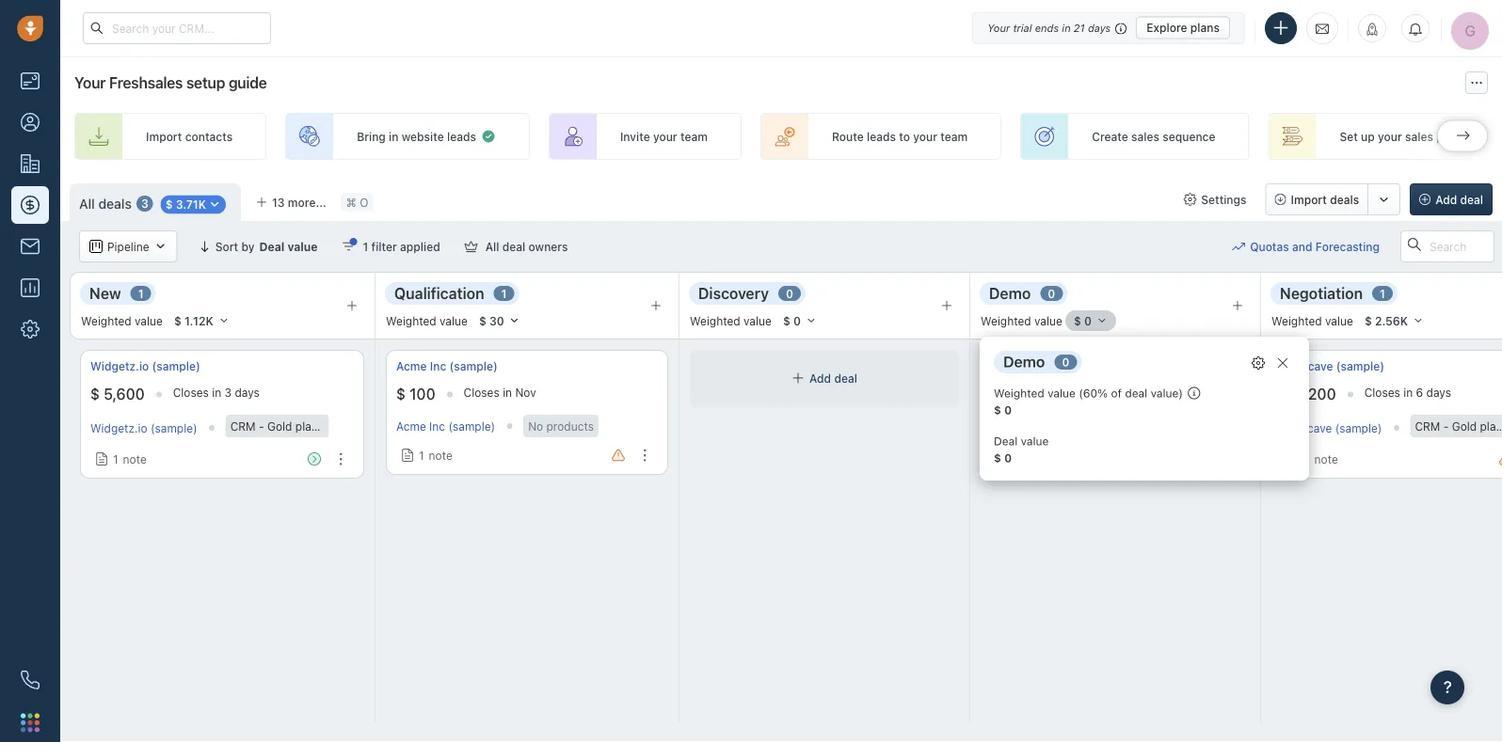 Task type: locate. For each thing, give the bounding box(es) containing it.
0 horizontal spatial 3
[[141, 197, 148, 210]]

1 note down the 5,600
[[113, 453, 147, 466]]

container_wx8msf4aqz5i3rn1 image inside pipeline dropdown button
[[154, 240, 167, 253]]

days for $ 3,200
[[1426, 386, 1451, 399]]

2 closes from the left
[[464, 386, 500, 399]]

weighted value for demo
[[981, 314, 1063, 327]]

0 vertical spatial import
[[146, 130, 182, 143]]

5,600
[[104, 386, 145, 403]]

1 vertical spatial widgetz.io (sample) link
[[90, 422, 197, 435]]

closes left nov
[[464, 386, 500, 399]]

0 horizontal spatial 1 note
[[113, 453, 147, 466]]

1 closes from the left
[[173, 386, 209, 399]]

techcave (sample) up 3,200
[[1282, 360, 1385, 373]]

your right up at the top right of page
[[1378, 130, 1402, 143]]

1 weighted value from the left
[[81, 314, 163, 327]]

0 vertical spatial inc
[[430, 360, 446, 373]]

sales right create
[[1131, 130, 1160, 143]]

1 note for $ 100
[[419, 449, 453, 462]]

all left the 'owners'
[[485, 240, 499, 253]]

1 horizontal spatial leads
[[867, 130, 896, 143]]

0 horizontal spatial your
[[74, 74, 106, 92]]

note down 100
[[429, 449, 453, 462]]

0 vertical spatial add deal
[[1436, 193, 1483, 206]]

container_wx8msf4aqz5i3rn1 image inside $ 3.71k button
[[208, 198, 221, 211]]

widgetz.io (sample) down the 5,600
[[90, 422, 197, 435]]

your right invite
[[653, 130, 677, 143]]

plan
[[295, 420, 318, 433], [1480, 420, 1502, 433]]

pipeline
[[107, 240, 149, 253]]

weighted
[[81, 314, 132, 327], [386, 314, 436, 327], [690, 314, 740, 327], [981, 314, 1031, 327], [1272, 314, 1322, 327], [994, 387, 1044, 400]]

inc down 100
[[429, 420, 445, 433]]

$ 0 button for discovery
[[775, 311, 825, 331]]

0 horizontal spatial gold
[[267, 420, 292, 433]]

in right bring
[[389, 130, 399, 143]]

gold
[[267, 420, 292, 433], [1452, 420, 1477, 433]]

2 gold from the left
[[1452, 420, 1477, 433]]

(sample) down $ 100
[[367, 420, 414, 433]]

import for import contacts
[[146, 130, 182, 143]]

1 note down 3,200
[[1305, 453, 1338, 466]]

0 vertical spatial all
[[79, 196, 95, 211]]

import
[[146, 130, 182, 143], [1291, 193, 1327, 206]]

$ 3.71k
[[165, 198, 206, 211]]

0 horizontal spatial note
[[123, 453, 147, 466]]

weighted value (60% of deal value)
[[994, 387, 1183, 400]]

1 note down 100
[[419, 449, 453, 462]]

note down the 5,600
[[123, 453, 147, 466]]

invite
[[620, 130, 650, 143]]

techcave (sample) link up 3,200
[[1282, 359, 1385, 375]]

and
[[1292, 240, 1313, 253]]

1 horizontal spatial deal
[[994, 435, 1018, 448]]

discovery
[[698, 284, 769, 302]]

closes in 3 days
[[173, 386, 260, 399]]

your left trial
[[987, 22, 1010, 34]]

1 widgetz.io from the top
[[90, 360, 149, 373]]

qualification
[[394, 284, 484, 302]]

deals
[[1330, 193, 1359, 206], [98, 196, 132, 211]]

container_wx8msf4aqz5i3rn1 image inside pipeline dropdown button
[[89, 240, 103, 253]]

1 horizontal spatial all
[[485, 240, 499, 253]]

0 horizontal spatial -
[[259, 420, 264, 433]]

1 vertical spatial import
[[1291, 193, 1327, 206]]

import contacts
[[146, 130, 233, 143]]

$ 2.56k
[[1365, 314, 1408, 328]]

0 horizontal spatial sales
[[1131, 130, 1160, 143]]

2 $ 0 button from the left
[[1065, 311, 1116, 331]]

1 vertical spatial your
[[74, 74, 106, 92]]

weighted value for qualification
[[386, 314, 468, 327]]

1 horizontal spatial $ 0 button
[[1065, 311, 1116, 331]]

crm down closes in 3 days
[[230, 420, 256, 433]]

import inside button
[[1291, 193, 1327, 206]]

team
[[680, 130, 708, 143], [940, 130, 968, 143]]

import deals group
[[1265, 184, 1401, 216]]

1 horizontal spatial days
[[1088, 22, 1111, 34]]

2 horizontal spatial your
[[1378, 130, 1402, 143]]

2 crm from the left
[[1415, 420, 1440, 433]]

2 acme inc (sample) link from the top
[[396, 420, 495, 433]]

1 horizontal spatial team
[[940, 130, 968, 143]]

create sales sequence link
[[1020, 113, 1249, 160]]

acme inc (sample) link down 100
[[396, 420, 495, 433]]

import up quotas and forecasting on the right of the page
[[1291, 193, 1327, 206]]

2 horizontal spatial closes
[[1364, 386, 1400, 399]]

days up crm - gold plan monthly (sample)
[[235, 386, 260, 399]]

1 left filter
[[363, 240, 368, 253]]

1 vertical spatial add deal
[[810, 372, 857, 385]]

explore plans link
[[1136, 16, 1230, 39]]

0 vertical spatial widgetz.io (sample)
[[90, 360, 200, 373]]

1 horizontal spatial sales
[[1405, 130, 1433, 143]]

filter
[[371, 240, 397, 253]]

1 down $ 3,200 at right bottom
[[1305, 453, 1310, 466]]

0 horizontal spatial $ 0 button
[[775, 311, 825, 331]]

1 note
[[419, 449, 453, 462], [113, 453, 147, 466], [1305, 453, 1338, 466]]

0 horizontal spatial team
[[680, 130, 708, 143]]

1 horizontal spatial your
[[987, 22, 1010, 34]]

1 horizontal spatial 1 note
[[419, 449, 453, 462]]

1 vertical spatial add
[[810, 372, 831, 385]]

2 sales from the left
[[1405, 130, 1433, 143]]

1 vertical spatial techcave
[[1282, 422, 1332, 435]]

o
[[360, 196, 368, 209]]

closes for $ 3,200
[[1364, 386, 1400, 399]]

1 vertical spatial all
[[485, 240, 499, 253]]

deals for all
[[98, 196, 132, 211]]

1 vertical spatial acme
[[396, 420, 426, 433]]

acme inc (sample) down 100
[[396, 420, 495, 433]]

widgetz.io
[[90, 360, 149, 373], [90, 422, 147, 435]]

in
[[1062, 22, 1071, 34], [389, 130, 399, 143], [212, 386, 221, 399], [503, 386, 512, 399], [1404, 386, 1413, 399]]

value
[[287, 240, 318, 253], [135, 314, 163, 327], [440, 314, 468, 327], [744, 314, 772, 327], [1034, 314, 1063, 327], [1325, 314, 1353, 327], [1048, 387, 1076, 400], [1021, 435, 1049, 448]]

note for $ 100
[[429, 449, 453, 462]]

$ 5,600
[[90, 386, 145, 403]]

quotas and forecasting
[[1250, 240, 1380, 253]]

3 inside all deals 3
[[141, 197, 148, 210]]

invite your team
[[620, 130, 708, 143]]

1 team from the left
[[680, 130, 708, 143]]

acme down $ 100
[[396, 420, 426, 433]]

all inside button
[[485, 240, 499, 253]]

techcave up $ 3,200 at right bottom
[[1282, 360, 1333, 373]]

1 - from the left
[[259, 420, 264, 433]]

1 horizontal spatial note
[[429, 449, 453, 462]]

3 right all deals link
[[141, 197, 148, 210]]

0 vertical spatial techcave
[[1282, 360, 1333, 373]]

0 vertical spatial acme inc (sample) link
[[396, 359, 498, 375]]

0 horizontal spatial crm
[[230, 420, 256, 433]]

deal
[[1460, 193, 1483, 206], [502, 240, 525, 253], [834, 372, 857, 385], [1125, 387, 1148, 400]]

3 your from the left
[[1378, 130, 1402, 143]]

0 horizontal spatial deal
[[259, 240, 285, 253]]

sort
[[215, 240, 238, 253]]

closes left 6
[[1364, 386, 1400, 399]]

days right the 21
[[1088, 22, 1111, 34]]

in left nov
[[503, 386, 512, 399]]

2 horizontal spatial $ 0
[[1074, 314, 1092, 328]]

demo
[[989, 284, 1031, 302], [1003, 353, 1045, 371]]

1 inc from the top
[[430, 360, 446, 373]]

acme inc (sample) link up 100
[[396, 359, 498, 375]]

1 vertical spatial inc
[[429, 420, 445, 433]]

- down closes in 3 days
[[259, 420, 264, 433]]

all for deals
[[79, 196, 95, 211]]

route leads to your team link
[[760, 113, 1002, 160]]

closes for $ 5,600
[[173, 386, 209, 399]]

3 for in
[[225, 386, 232, 399]]

widgetz.io (sample) link
[[90, 359, 200, 375], [90, 422, 197, 435]]

acme inc (sample)
[[396, 360, 498, 373], [396, 420, 495, 433]]

1 vertical spatial deal
[[994, 435, 1018, 448]]

deals inside button
[[1330, 193, 1359, 206]]

2 horizontal spatial days
[[1426, 386, 1451, 399]]

value down discovery
[[744, 314, 772, 327]]

1 vertical spatial widgetz.io
[[90, 422, 147, 435]]

techcave (sample) link down 3,200
[[1282, 422, 1382, 435]]

1 vertical spatial demo
[[1003, 353, 1045, 371]]

1 gold from the left
[[267, 420, 292, 433]]

freshsales
[[109, 74, 183, 92]]

1 horizontal spatial your
[[913, 130, 937, 143]]

$ 1.12k button
[[166, 311, 238, 331]]

acme inc (sample) up 100
[[396, 360, 498, 373]]

0 vertical spatial widgetz.io (sample) link
[[90, 359, 200, 375]]

owners
[[529, 240, 568, 253]]

widgetz.io (sample)
[[90, 360, 200, 373], [90, 422, 197, 435]]

add inside button
[[1436, 193, 1457, 206]]

0 horizontal spatial leads
[[447, 130, 476, 143]]

plans
[[1190, 21, 1220, 34]]

1 horizontal spatial import
[[1291, 193, 1327, 206]]

deals up forecasting
[[1330, 193, 1359, 206]]

0 vertical spatial techcave (sample)
[[1282, 360, 1385, 373]]

crm down 6
[[1415, 420, 1440, 433]]

techcave (sample) link
[[1282, 359, 1385, 375], [1282, 422, 1382, 435]]

widgetz.io up $ 5,600
[[90, 360, 149, 373]]

all deal owners button
[[452, 231, 580, 263]]

weighted for demo
[[981, 314, 1031, 327]]

1 leads from the left
[[447, 130, 476, 143]]

1 vertical spatial techcave (sample)
[[1282, 422, 1382, 435]]

$ 1.12k
[[174, 314, 213, 328]]

leads right website
[[447, 130, 476, 143]]

2 - from the left
[[1444, 420, 1449, 433]]

0 horizontal spatial deals
[[98, 196, 132, 211]]

2 techcave (sample) link from the top
[[1282, 422, 1382, 435]]

your for your freshsales setup guide
[[74, 74, 106, 92]]

Search your CRM... text field
[[83, 12, 271, 44]]

0 horizontal spatial your
[[653, 130, 677, 143]]

1 horizontal spatial gold
[[1452, 420, 1477, 433]]

1 plan from the left
[[295, 420, 318, 433]]

1 vertical spatial widgetz.io (sample)
[[90, 422, 197, 435]]

1 vertical spatial acme inc (sample) link
[[396, 420, 495, 433]]

2 your from the left
[[913, 130, 937, 143]]

container_wx8msf4aqz5i3rn1 image inside demo dialog
[[1252, 357, 1265, 370]]

0 vertical spatial 3
[[141, 197, 148, 210]]

no products
[[528, 420, 594, 433]]

1
[[363, 240, 368, 253], [138, 287, 144, 300], [501, 287, 507, 300], [1380, 287, 1385, 300], [419, 449, 424, 462], [113, 453, 118, 466], [1305, 453, 1310, 466]]

0 vertical spatial acme inc (sample)
[[396, 360, 498, 373]]

1 inside button
[[363, 240, 368, 253]]

$ 3.71k button
[[155, 193, 232, 215]]

1 down 100
[[419, 449, 424, 462]]

closes right the 5,600
[[173, 386, 209, 399]]

0 vertical spatial add
[[1436, 193, 1457, 206]]

days right 6
[[1426, 386, 1451, 399]]

$ 0 button for demo
[[1065, 311, 1116, 331]]

(sample)
[[152, 360, 200, 373], [449, 360, 498, 373], [1336, 360, 1385, 373], [448, 420, 495, 433], [367, 420, 414, 433], [151, 422, 197, 435], [1335, 422, 1382, 435]]

deals up pipeline
[[98, 196, 132, 211]]

1 filter applied button
[[330, 231, 452, 263]]

inc up 100
[[430, 360, 446, 373]]

acme up $ 100
[[396, 360, 427, 373]]

1 horizontal spatial add
[[1436, 193, 1457, 206]]

- for $ 3,200
[[1444, 420, 1449, 433]]

0 horizontal spatial import
[[146, 130, 182, 143]]

1 horizontal spatial 3
[[225, 386, 232, 399]]

note down 3,200
[[1314, 453, 1338, 466]]

1 horizontal spatial add deal
[[1436, 193, 1483, 206]]

gold for $ 3,200
[[1452, 420, 1477, 433]]

in down $ 1.12k button
[[212, 386, 221, 399]]

acme
[[396, 360, 427, 373], [396, 420, 426, 433]]

team right to
[[940, 130, 968, 143]]

import deals
[[1291, 193, 1359, 206]]

techcave (sample)
[[1282, 360, 1385, 373], [1282, 422, 1382, 435]]

your left freshsales
[[74, 74, 106, 92]]

add deal
[[1436, 193, 1483, 206], [810, 372, 857, 385]]

1 horizontal spatial deals
[[1330, 193, 1359, 206]]

3 closes from the left
[[1364, 386, 1400, 399]]

team right invite
[[680, 130, 708, 143]]

techcave down $ 3,200 at right bottom
[[1282, 422, 1332, 435]]

1 horizontal spatial plan
[[1480, 420, 1502, 433]]

⌘
[[346, 196, 357, 209]]

crm
[[230, 420, 256, 433], [1415, 420, 1440, 433]]

1 vertical spatial 3
[[225, 386, 232, 399]]

set up your sales pipeline
[[1340, 130, 1479, 143]]

1 crm from the left
[[230, 420, 256, 433]]

in left 6
[[1404, 386, 1413, 399]]

2 horizontal spatial 1 note
[[1305, 453, 1338, 466]]

2 leads from the left
[[867, 130, 896, 143]]

5 weighted value from the left
[[1272, 314, 1353, 327]]

(sample) down closes in nov
[[448, 420, 495, 433]]

plan for 3,200
[[1480, 420, 1502, 433]]

value down weighted value (60% of deal value)
[[1021, 435, 1049, 448]]

(sample) up closes in 3 days
[[152, 360, 200, 373]]

- down the closes in 6 days
[[1444, 420, 1449, 433]]

widgetz.io (sample) link down the 5,600
[[90, 422, 197, 435]]

0 horizontal spatial days
[[235, 386, 260, 399]]

techcave (sample) down 3,200
[[1282, 422, 1382, 435]]

in for $ 5,600
[[212, 386, 221, 399]]

3 down $ 1.12k button
[[225, 386, 232, 399]]

container_wx8msf4aqz5i3rn1 image
[[481, 129, 496, 144], [154, 240, 167, 253], [342, 240, 355, 253], [465, 240, 478, 253], [1232, 240, 1245, 253], [1252, 357, 1265, 370], [401, 449, 414, 462], [95, 453, 108, 466]]

1 horizontal spatial closes
[[464, 386, 500, 399]]

sales left pipeline
[[1405, 130, 1433, 143]]

0 horizontal spatial all
[[79, 196, 95, 211]]

1 horizontal spatial crm
[[1415, 420, 1440, 433]]

0 horizontal spatial plan
[[295, 420, 318, 433]]

1 techcave from the top
[[1282, 360, 1333, 373]]

import left contacts
[[146, 130, 182, 143]]

1 $ 0 button from the left
[[775, 311, 825, 331]]

2 widgetz.io (sample) link from the top
[[90, 422, 197, 435]]

1 widgetz.io (sample) from the top
[[90, 360, 200, 373]]

1 vertical spatial techcave (sample) link
[[1282, 422, 1382, 435]]

add deal inside add deal button
[[1436, 193, 1483, 206]]

0 vertical spatial your
[[987, 22, 1010, 34]]

0 vertical spatial deal
[[259, 240, 285, 253]]

2 plan from the left
[[1480, 420, 1502, 433]]

closes
[[173, 386, 209, 399], [464, 386, 500, 399], [1364, 386, 1400, 399]]

note
[[429, 449, 453, 462], [123, 453, 147, 466], [1314, 453, 1338, 466]]

1 vertical spatial acme inc (sample)
[[396, 420, 495, 433]]

0 vertical spatial acme
[[396, 360, 427, 373]]

leads left to
[[867, 130, 896, 143]]

0 horizontal spatial add
[[810, 372, 831, 385]]

all up pipeline dropdown button
[[79, 196, 95, 211]]

container_wx8msf4aqz5i3rn1 image inside settings popup button
[[1183, 193, 1197, 206]]

2 weighted value from the left
[[386, 314, 468, 327]]

2 team from the left
[[940, 130, 968, 143]]

of
[[1111, 387, 1122, 400]]

- for $ 5,600
[[259, 420, 264, 433]]

widgetz.io down $ 5,600
[[90, 422, 147, 435]]

demo dialog
[[980, 337, 1309, 481]]

widgetz.io (sample) up the 5,600
[[90, 360, 200, 373]]

1 horizontal spatial $ 0
[[994, 404, 1012, 417]]

1 acme from the top
[[396, 360, 427, 373]]

4 weighted value from the left
[[981, 314, 1063, 327]]

0 horizontal spatial closes
[[173, 386, 209, 399]]

value up weighted value (60% of deal value)
[[1034, 314, 1063, 327]]

your right to
[[913, 130, 937, 143]]

container_wx8msf4aqz5i3rn1 image
[[1183, 193, 1197, 206], [208, 198, 221, 211], [89, 240, 103, 253], [1276, 357, 1289, 370], [792, 372, 805, 385], [1188, 387, 1201, 400]]

your
[[653, 130, 677, 143], [913, 130, 937, 143], [1378, 130, 1402, 143]]

0 vertical spatial widgetz.io
[[90, 360, 149, 373]]

0 horizontal spatial $ 0
[[783, 314, 801, 328]]

0 vertical spatial techcave (sample) link
[[1282, 359, 1385, 375]]

weighted value
[[81, 314, 163, 327], [386, 314, 468, 327], [690, 314, 772, 327], [981, 314, 1063, 327], [1272, 314, 1353, 327]]

2 horizontal spatial note
[[1314, 453, 1338, 466]]

$ 0 button
[[775, 311, 825, 331], [1065, 311, 1116, 331]]

1 techcave (sample) link from the top
[[1282, 359, 1385, 375]]

3 weighted value from the left
[[690, 314, 772, 327]]

widgetz.io (sample) link up the 5,600
[[90, 359, 200, 375]]

1 horizontal spatial -
[[1444, 420, 1449, 433]]

container_wx8msf4aqz5i3rn1 image inside quotas and forecasting link
[[1232, 240, 1245, 253]]

all
[[79, 196, 95, 211], [485, 240, 499, 253]]

nov
[[515, 386, 536, 399]]

import deals button
[[1265, 184, 1369, 216]]



Task type: vqa. For each thing, say whether or not it's contained in the screenshot.
'IMPORT CONTACTS' 'link'
yes



Task type: describe. For each thing, give the bounding box(es) containing it.
sales inside 'link'
[[1405, 130, 1433, 143]]

all deals link
[[79, 195, 132, 213]]

1.12k
[[184, 314, 213, 328]]

settings button
[[1174, 184, 1256, 216]]

days for $ 5,600
[[235, 386, 260, 399]]

weighted value for new
[[81, 314, 163, 327]]

bring in website leads link
[[285, 113, 530, 160]]

3,200
[[1295, 386, 1336, 403]]

explore
[[1147, 21, 1187, 34]]

up
[[1361, 130, 1375, 143]]

create sales sequence
[[1092, 130, 1216, 143]]

1 widgetz.io (sample) link from the top
[[90, 359, 200, 375]]

1 note for $ 5,600
[[113, 453, 147, 466]]

negotiation
[[1280, 284, 1363, 302]]

2 techcave from the top
[[1282, 422, 1332, 435]]

1 down $ 5,600
[[113, 453, 118, 466]]

new
[[89, 284, 121, 302]]

set
[[1340, 130, 1358, 143]]

value inside deal value $ 0
[[1021, 435, 1049, 448]]

explore plans
[[1147, 21, 1220, 34]]

settings
[[1201, 193, 1247, 206]]

crm for $ 5,600
[[230, 420, 256, 433]]

all deal owners
[[485, 240, 568, 253]]

bring in website leads
[[357, 130, 476, 143]]

$ 30 button
[[471, 311, 529, 331]]

0 vertical spatial demo
[[989, 284, 1031, 302]]

website
[[402, 130, 444, 143]]

more...
[[288, 196, 326, 209]]

in left the 21
[[1062, 22, 1071, 34]]

1 up $ 2.56k
[[1380, 287, 1385, 300]]

30
[[489, 314, 504, 328]]

value)
[[1151, 387, 1183, 400]]

$ 100
[[396, 386, 435, 403]]

(sample) down 3,200
[[1335, 422, 1382, 435]]

(sample) down closes in 3 days
[[151, 422, 197, 435]]

2.56k
[[1375, 314, 1408, 328]]

your freshsales setup guide
[[74, 74, 267, 92]]

your trial ends in 21 days
[[987, 22, 1111, 34]]

1 filter applied
[[363, 240, 440, 253]]

$ 30
[[479, 314, 504, 328]]

closes in 6 days
[[1364, 386, 1451, 399]]

13
[[272, 196, 285, 209]]

13 more... button
[[246, 189, 337, 216]]

2 inc from the top
[[429, 420, 445, 433]]

$ 0 for demo
[[1074, 314, 1092, 328]]

weighted value for discovery
[[690, 314, 772, 327]]

1 right new
[[138, 287, 144, 300]]

deal inside demo dialog
[[1125, 387, 1148, 400]]

weighted for qualification
[[386, 314, 436, 327]]

bring
[[357, 130, 386, 143]]

1 acme inc (sample) from the top
[[396, 360, 498, 373]]

deal inside deal value $ 0
[[994, 435, 1018, 448]]

value down negotiation
[[1325, 314, 1353, 327]]

import contacts link
[[74, 113, 266, 160]]

$ 3,200
[[1282, 386, 1336, 403]]

crm for $ 3,200
[[1415, 420, 1440, 433]]

gold for $ 5,600
[[267, 420, 292, 433]]

crm - gold plan monthly (sample)
[[230, 420, 414, 433]]

1 sales from the left
[[1131, 130, 1160, 143]]

route leads to your team
[[832, 130, 968, 143]]

sequence
[[1163, 130, 1216, 143]]

guide
[[229, 74, 267, 92]]

note for $ 5,600
[[123, 453, 147, 466]]

closes for $ 100
[[464, 386, 500, 399]]

2 acme from the top
[[396, 420, 426, 433]]

container_wx8msf4aqz5i3rn1 image inside 1 filter applied button
[[342, 240, 355, 253]]

applied
[[400, 240, 440, 253]]

3.71k
[[176, 198, 206, 211]]

container_wx8msf4aqz5i3rn1 image inside bring in website leads link
[[481, 129, 496, 144]]

route
[[832, 130, 864, 143]]

in for $ 100
[[503, 386, 512, 399]]

Search field
[[1401, 231, 1495, 263]]

$ 0 for discovery
[[783, 314, 801, 328]]

(sample) down $ 2.56k
[[1336, 360, 1385, 373]]

value down 13 more...
[[287, 240, 318, 253]]

value down qualification
[[440, 314, 468, 327]]

1 your from the left
[[653, 130, 677, 143]]

add deal button
[[1410, 184, 1493, 216]]

by
[[241, 240, 255, 253]]

in for $ 3,200
[[1404, 386, 1413, 399]]

$ 0 inside demo dialog
[[994, 404, 1012, 417]]

1 acme inc (sample) link from the top
[[396, 359, 498, 375]]

$ 3.71k button
[[161, 195, 226, 214]]

all deals 3
[[79, 196, 148, 211]]

monthly
[[321, 420, 364, 433]]

3 for deals
[[141, 197, 148, 210]]

invite your team link
[[549, 113, 742, 160]]

weighted for new
[[81, 314, 132, 327]]

value left (60%
[[1048, 387, 1076, 400]]

phone element
[[11, 662, 49, 699]]

freshworks switcher image
[[21, 714, 40, 733]]

(60%
[[1079, 387, 1108, 400]]

contacts
[[185, 130, 233, 143]]

21
[[1074, 22, 1085, 34]]

1 techcave (sample) from the top
[[1282, 360, 1385, 373]]

2 widgetz.io from the top
[[90, 422, 147, 435]]

13 more...
[[272, 196, 326, 209]]

import for import deals
[[1291, 193, 1327, 206]]

setup
[[186, 74, 225, 92]]

weighted for negotiation
[[1272, 314, 1322, 327]]

deals for import
[[1330, 193, 1359, 206]]

trial
[[1013, 22, 1032, 34]]

plan for 5,600
[[295, 420, 318, 433]]

value left $ 1.12k
[[135, 314, 163, 327]]

deal value $ 0
[[994, 435, 1049, 465]]

ends
[[1035, 22, 1059, 34]]

send email image
[[1316, 21, 1329, 36]]

create
[[1092, 130, 1128, 143]]

no
[[528, 420, 543, 433]]

$ inside popup button
[[165, 198, 173, 211]]

6
[[1416, 386, 1423, 399]]

$ 2.56k button
[[1356, 311, 1433, 331]]

closes in nov
[[464, 386, 536, 399]]

demo inside dialog
[[1003, 353, 1045, 371]]

crm - gold plan
[[1415, 420, 1502, 433]]

2 acme inc (sample) from the top
[[396, 420, 495, 433]]

2 techcave (sample) from the top
[[1282, 422, 1382, 435]]

set up your sales pipeline link
[[1268, 113, 1502, 160]]

⌘ o
[[346, 196, 368, 209]]

1 up $ 30 button
[[501, 287, 507, 300]]

weighted inside demo dialog
[[994, 387, 1044, 400]]

all for deal
[[485, 240, 499, 253]]

phone image
[[21, 671, 40, 690]]

0 horizontal spatial add deal
[[810, 372, 857, 385]]

quotas and forecasting link
[[1232, 231, 1399, 263]]

weighted for discovery
[[690, 314, 740, 327]]

2 widgetz.io (sample) from the top
[[90, 422, 197, 435]]

pipeline
[[1437, 130, 1479, 143]]

100
[[409, 386, 435, 403]]

0 inside deal value $ 0
[[1004, 452, 1012, 465]]

quotas
[[1250, 240, 1289, 253]]

what's new image
[[1366, 23, 1379, 36]]

your for your trial ends in 21 days
[[987, 22, 1010, 34]]

products
[[546, 420, 594, 433]]

container_wx8msf4aqz5i3rn1 image inside all deal owners button
[[465, 240, 478, 253]]

your inside 'link'
[[1378, 130, 1402, 143]]

weighted value for negotiation
[[1272, 314, 1353, 327]]

$ inside deal value $ 0
[[994, 452, 1001, 465]]

to
[[899, 130, 910, 143]]

(sample) up closes in nov
[[449, 360, 498, 373]]

sort by deal value
[[215, 240, 318, 253]]

pipeline button
[[79, 231, 178, 263]]



